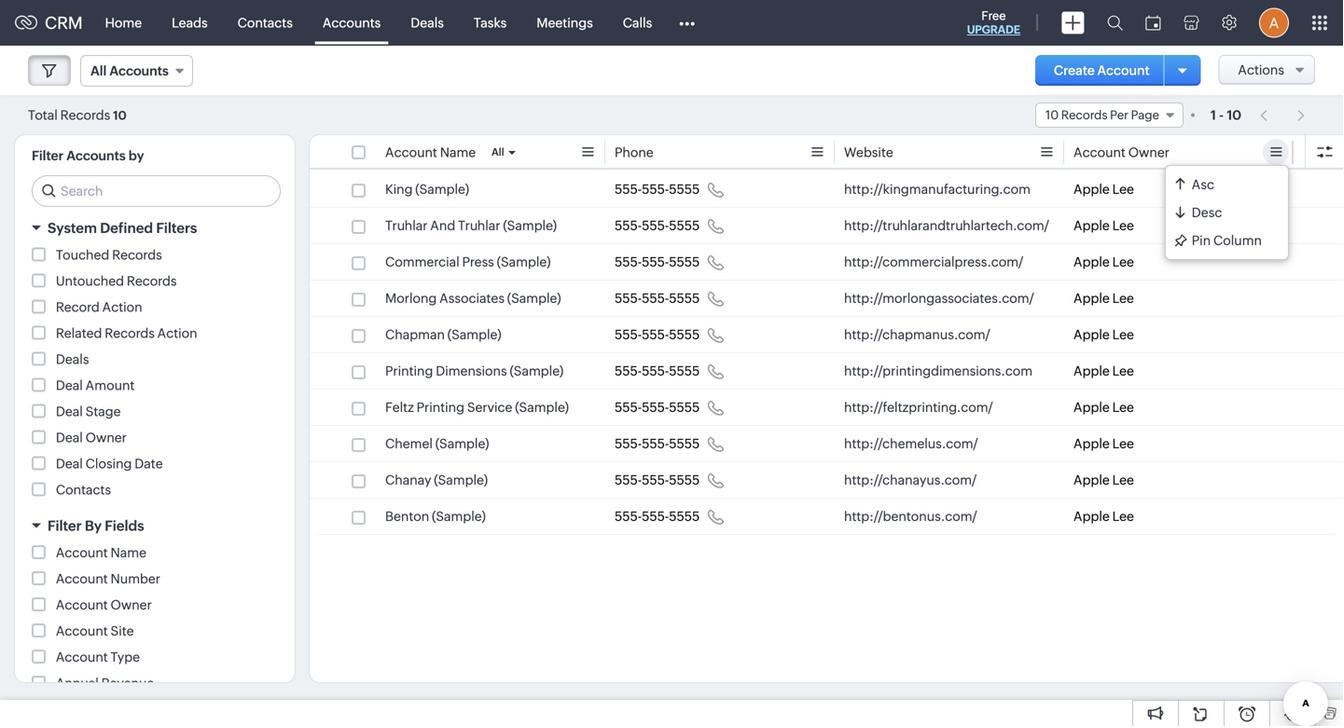 Task type: describe. For each thing, give the bounding box(es) containing it.
apple lee for http://morlongassociates.com/
[[1074, 291, 1134, 306]]

apple lee for http://chanayus.com/
[[1074, 473, 1134, 488]]

king (sample) link
[[385, 180, 469, 199]]

2 vertical spatial owner
[[111, 598, 152, 613]]

apple lee for http://feltzprinting.com/
[[1074, 400, 1134, 415]]

(sample) down chanay (sample) link
[[432, 509, 486, 524]]

home
[[105, 15, 142, 30]]

chanay (sample) link
[[385, 471, 488, 490]]

related
[[56, 326, 102, 341]]

create menu image
[[1062, 12, 1085, 34]]

http://chapmanus.com/
[[844, 327, 991, 342]]

5555 for http://commercialpress.com/
[[669, 255, 700, 270]]

crm
[[45, 13, 83, 32]]

apple for http://bentonus.com/
[[1074, 509, 1110, 524]]

apple lee for http://kingmanufacturing.com
[[1074, 182, 1134, 197]]

lee for http://feltzprinting.com/
[[1113, 400, 1134, 415]]

commercial
[[385, 255, 460, 270]]

http://printingdimensions.com
[[844, 364, 1033, 379]]

lee for http://chemelus.com/
[[1113, 437, 1134, 452]]

chapman (sample) link
[[385, 326, 502, 344]]

10 for total records 10
[[113, 109, 127, 123]]

10 for 1 - 10
[[1227, 108, 1242, 123]]

http://chapmanus.com/ link
[[844, 326, 991, 344]]

phone
[[615, 145, 654, 160]]

date
[[135, 457, 163, 472]]

account number
[[56, 572, 160, 587]]

5555 for http://truhlarandtruhlartech.com/
[[669, 218, 700, 233]]

calls link
[[608, 0, 667, 45]]

555-555-5555 for chemel (sample)
[[615, 437, 700, 452]]

10 Records Per Page field
[[1036, 103, 1184, 128]]

accounts link
[[308, 0, 396, 45]]

commercial press (sample)
[[385, 255, 551, 270]]

printing dimensions (sample) link
[[385, 362, 564, 381]]

account name for account number
[[56, 546, 147, 561]]

apple lee for http://printingdimensions.com
[[1074, 364, 1134, 379]]

http://morlongassociates.com/
[[844, 291, 1034, 306]]

feltz printing service (sample)
[[385, 400, 569, 415]]

apple lee for http://truhlarandtruhlartech.com/
[[1074, 218, 1134, 233]]

lee for http://kingmanufacturing.com
[[1113, 182, 1134, 197]]

lee for http://printingdimensions.com
[[1113, 364, 1134, 379]]

calendar image
[[1146, 15, 1162, 30]]

account type
[[56, 650, 140, 665]]

defined
[[100, 220, 153, 237]]

http://feltzprinting.com/
[[844, 400, 993, 415]]

lee for http://commercialpress.com/
[[1113, 255, 1134, 270]]

chapman (sample)
[[385, 327, 502, 342]]

1 vertical spatial owner
[[86, 431, 127, 446]]

account down by
[[56, 546, 108, 561]]

name for all
[[440, 145, 476, 160]]

tasks link
[[459, 0, 522, 45]]

truhlar and truhlar (sample)
[[385, 218, 557, 233]]

0 vertical spatial deals
[[411, 15, 444, 30]]

upgrade
[[967, 23, 1021, 36]]

home link
[[90, 0, 157, 45]]

revenue
[[101, 676, 154, 691]]

associates
[[440, 291, 505, 306]]

555-555-5555 for feltz printing service (sample)
[[615, 400, 700, 415]]

http://bentonus.com/
[[844, 509, 977, 524]]

create menu element
[[1051, 0, 1096, 45]]

records for total
[[60, 108, 110, 123]]

fields
[[105, 518, 144, 535]]

all for all
[[492, 146, 504, 158]]

account down '10 records per page' at right top
[[1074, 145, 1126, 160]]

free upgrade
[[967, 9, 1021, 36]]

touched records
[[56, 248, 162, 263]]

0 vertical spatial contacts
[[238, 15, 293, 30]]

king (sample)
[[385, 182, 469, 197]]

1 truhlar from the left
[[385, 218, 428, 233]]

pin
[[1192, 233, 1211, 248]]

deal for deal amount
[[56, 378, 83, 393]]

name for account number
[[111, 546, 147, 561]]

chapman
[[385, 327, 445, 342]]

profile element
[[1248, 0, 1301, 45]]

benton
[[385, 509, 429, 524]]

deal closing date
[[56, 457, 163, 472]]

profile image
[[1260, 8, 1289, 38]]

0 horizontal spatial deals
[[56, 352, 89, 367]]

filter by fields button
[[15, 510, 295, 543]]

apple for http://printingdimensions.com
[[1074, 364, 1110, 379]]

555-555-5555 for king (sample)
[[615, 182, 700, 197]]

http://chanayus.com/ link
[[844, 471, 977, 490]]

benton (sample)
[[385, 509, 486, 524]]

(sample) up commercial press (sample)
[[503, 218, 557, 233]]

http://commercialpress.com/ link
[[844, 253, 1024, 272]]

search element
[[1096, 0, 1135, 46]]

0 horizontal spatial action
[[102, 300, 142, 315]]

records for related
[[105, 326, 155, 341]]

apple lee for http://chapmanus.com/
[[1074, 327, 1134, 342]]

1 horizontal spatial account owner
[[1074, 145, 1170, 160]]

555-555-5555 for chapman (sample)
[[615, 327, 700, 342]]

account up annual
[[56, 650, 108, 665]]

service
[[467, 400, 513, 415]]

create account button
[[1036, 55, 1169, 86]]

crm link
[[15, 13, 83, 32]]

by
[[85, 518, 102, 535]]

http://kingmanufacturing.com link
[[844, 180, 1031, 199]]

all accounts
[[91, 63, 169, 78]]

column
[[1214, 233, 1262, 248]]

related records action
[[56, 326, 197, 341]]

http://morlongassociates.com/ link
[[844, 289, 1034, 308]]

account left number
[[56, 572, 108, 587]]

king
[[385, 182, 413, 197]]

555-555-5555 for benton (sample)
[[615, 509, 700, 524]]

555-555-5555 for commercial press (sample)
[[615, 255, 700, 270]]

system
[[48, 220, 97, 237]]

lee for http://bentonus.com/
[[1113, 509, 1134, 524]]

total
[[28, 108, 58, 123]]

555-555-5555 for chanay (sample)
[[615, 473, 700, 488]]

http://printingdimensions.com link
[[844, 362, 1033, 381]]

5555 for http://chanayus.com/
[[669, 473, 700, 488]]

accounts for all accounts
[[109, 63, 169, 78]]

(sample) down the chemel (sample)
[[434, 473, 488, 488]]

http://chemelus.com/
[[844, 437, 978, 452]]

lee for http://truhlarandtruhlartech.com/
[[1113, 218, 1134, 233]]

http://truhlarandtruhlartech.com/
[[844, 218, 1050, 233]]

5555 for http://chemelus.com/
[[669, 437, 700, 452]]

record
[[56, 300, 100, 315]]

create account
[[1054, 63, 1150, 78]]

deal for deal owner
[[56, 431, 83, 446]]

morlong associates (sample) link
[[385, 289, 561, 308]]

free
[[982, 9, 1006, 23]]

chemel (sample) link
[[385, 435, 489, 453]]



Task type: vqa. For each thing, say whether or not it's contained in the screenshot.
Contacts image
no



Task type: locate. For each thing, give the bounding box(es) containing it.
deals down related in the top left of the page
[[56, 352, 89, 367]]

apple for http://chanayus.com/
[[1074, 473, 1110, 488]]

records left per
[[1062, 108, 1108, 122]]

lee for http://chanayus.com/
[[1113, 473, 1134, 488]]

search image
[[1107, 15, 1123, 31]]

action down untouched records
[[157, 326, 197, 341]]

filter for filter accounts by
[[32, 148, 64, 163]]

5555 for http://chapmanus.com/
[[669, 327, 700, 342]]

5555 for http://morlongassociates.com/
[[669, 291, 700, 306]]

all for all accounts
[[91, 63, 107, 78]]

feltz printing service (sample) link
[[385, 398, 569, 417]]

10 inside field
[[1046, 108, 1059, 122]]

0 vertical spatial filter
[[32, 148, 64, 163]]

7 apple lee from the top
[[1074, 400, 1134, 415]]

untouched
[[56, 274, 124, 289]]

1 horizontal spatial truhlar
[[458, 218, 501, 233]]

10 records per page
[[1046, 108, 1160, 122]]

benton (sample) link
[[385, 508, 486, 526]]

1 horizontal spatial 10
[[1046, 108, 1059, 122]]

4 deal from the top
[[56, 457, 83, 472]]

apple for http://chapmanus.com/
[[1074, 327, 1110, 342]]

1 horizontal spatial deals
[[411, 15, 444, 30]]

10 right the -
[[1227, 108, 1242, 123]]

Other Modules field
[[667, 8, 707, 38]]

deal up "deal stage" at the left bottom of the page
[[56, 378, 83, 393]]

name up number
[[111, 546, 147, 561]]

printing up the chemel (sample)
[[417, 400, 465, 415]]

all inside field
[[91, 63, 107, 78]]

2 deal from the top
[[56, 404, 83, 419]]

0 horizontal spatial account owner
[[56, 598, 152, 613]]

filter accounts by
[[32, 148, 144, 163]]

accounts for filter accounts by
[[66, 148, 126, 163]]

printing dimensions (sample)
[[385, 364, 564, 379]]

1 horizontal spatial name
[[440, 145, 476, 160]]

3 lee from the top
[[1113, 255, 1134, 270]]

5 apple lee from the top
[[1074, 327, 1134, 342]]

account site
[[56, 624, 134, 639]]

8 apple lee from the top
[[1074, 437, 1134, 452]]

1 horizontal spatial account name
[[385, 145, 476, 160]]

contacts link
[[223, 0, 308, 45]]

annual revenue
[[56, 676, 154, 691]]

record action
[[56, 300, 142, 315]]

contacts
[[238, 15, 293, 30], [56, 483, 111, 498]]

7 555-555-5555 from the top
[[615, 400, 700, 415]]

accounts down the home
[[109, 63, 169, 78]]

filter down total
[[32, 148, 64, 163]]

0 horizontal spatial account name
[[56, 546, 147, 561]]

closing
[[86, 457, 132, 472]]

http://chemelus.com/ link
[[844, 435, 978, 453]]

9 5555 from the top
[[669, 473, 700, 488]]

apple for http://commercialpress.com/
[[1074, 255, 1110, 270]]

555-555-5555
[[615, 182, 700, 197], [615, 218, 700, 233], [615, 255, 700, 270], [615, 291, 700, 306], [615, 327, 700, 342], [615, 364, 700, 379], [615, 400, 700, 415], [615, 437, 700, 452], [615, 473, 700, 488], [615, 509, 700, 524]]

deal amount
[[56, 378, 135, 393]]

4 apple from the top
[[1074, 291, 1110, 306]]

morlong
[[385, 291, 437, 306]]

printing down chapman
[[385, 364, 433, 379]]

accounts
[[323, 15, 381, 30], [109, 63, 169, 78], [66, 148, 126, 163]]

9 555-555-5555 from the top
[[615, 473, 700, 488]]

10 555-555-5555 from the top
[[615, 509, 700, 524]]

1 vertical spatial all
[[492, 146, 504, 158]]

2 horizontal spatial 10
[[1227, 108, 1242, 123]]

chemel (sample)
[[385, 437, 489, 452]]

deals link
[[396, 0, 459, 45]]

filter for filter by fields
[[48, 518, 82, 535]]

accounts left by
[[66, 148, 126, 163]]

asc
[[1192, 177, 1215, 192]]

records down defined
[[112, 248, 162, 263]]

2 truhlar from the left
[[458, 218, 501, 233]]

2 5555 from the top
[[669, 218, 700, 233]]

0 vertical spatial account name
[[385, 145, 476, 160]]

2 vertical spatial accounts
[[66, 148, 126, 163]]

name up king (sample) at the left of page
[[440, 145, 476, 160]]

press
[[462, 255, 494, 270]]

1 vertical spatial action
[[157, 326, 197, 341]]

truhlar and truhlar (sample) link
[[385, 216, 557, 235]]

amount
[[86, 378, 135, 393]]

10 down all accounts
[[113, 109, 127, 123]]

1 deal from the top
[[56, 378, 83, 393]]

lee
[[1113, 182, 1134, 197], [1113, 218, 1134, 233], [1113, 255, 1134, 270], [1113, 291, 1134, 306], [1113, 327, 1134, 342], [1113, 364, 1134, 379], [1113, 400, 1134, 415], [1113, 437, 1134, 452], [1113, 473, 1134, 488], [1113, 509, 1134, 524]]

6 lee from the top
[[1113, 364, 1134, 379]]

5 555-555-5555 from the top
[[615, 327, 700, 342]]

5555 for http://feltzprinting.com/
[[669, 400, 700, 415]]

555-
[[615, 182, 642, 197], [642, 182, 669, 197], [615, 218, 642, 233], [642, 218, 669, 233], [615, 255, 642, 270], [642, 255, 669, 270], [615, 291, 642, 306], [642, 291, 669, 306], [615, 327, 642, 342], [642, 327, 669, 342], [615, 364, 642, 379], [642, 364, 669, 379], [615, 400, 642, 415], [642, 400, 669, 415], [615, 437, 642, 452], [642, 437, 669, 452], [615, 473, 642, 488], [642, 473, 669, 488], [615, 509, 642, 524], [642, 509, 669, 524]]

10 apple lee from the top
[[1074, 509, 1134, 524]]

morlong associates (sample)
[[385, 291, 561, 306]]

records for 10
[[1062, 108, 1108, 122]]

deals left tasks link
[[411, 15, 444, 30]]

6 apple from the top
[[1074, 364, 1110, 379]]

0 horizontal spatial name
[[111, 546, 147, 561]]

0 vertical spatial accounts
[[323, 15, 381, 30]]

1 horizontal spatial all
[[492, 146, 504, 158]]

create
[[1054, 63, 1095, 78]]

annual
[[56, 676, 99, 691]]

account owner
[[1074, 145, 1170, 160], [56, 598, 152, 613]]

1 apple from the top
[[1074, 182, 1110, 197]]

tasks
[[474, 15, 507, 30]]

stage
[[86, 404, 121, 419]]

10 5555 from the top
[[669, 509, 700, 524]]

chanay
[[385, 473, 431, 488]]

apple for http://kingmanufacturing.com
[[1074, 182, 1110, 197]]

lee for http://chapmanus.com/
[[1113, 327, 1134, 342]]

apple for http://feltzprinting.com/
[[1074, 400, 1110, 415]]

account inside button
[[1098, 63, 1150, 78]]

555-555-5555 for printing dimensions (sample)
[[615, 364, 700, 379]]

10 apple from the top
[[1074, 509, 1110, 524]]

apple for http://chemelus.com/
[[1074, 437, 1110, 452]]

http://kingmanufacturing.com
[[844, 182, 1031, 197]]

1 vertical spatial name
[[111, 546, 147, 561]]

(sample) right service
[[515, 400, 569, 415]]

account owner down per
[[1074, 145, 1170, 160]]

1
[[1211, 108, 1217, 123]]

7 lee from the top
[[1113, 400, 1134, 415]]

0 vertical spatial account owner
[[1074, 145, 1170, 160]]

records for touched
[[112, 248, 162, 263]]

1 555-555-5555 from the top
[[615, 182, 700, 197]]

account up account site
[[56, 598, 108, 613]]

0 vertical spatial name
[[440, 145, 476, 160]]

action up related records action
[[102, 300, 142, 315]]

8 5555 from the top
[[669, 437, 700, 452]]

page
[[1131, 108, 1160, 122]]

Search text field
[[33, 176, 280, 206]]

(sample) up printing dimensions (sample)
[[448, 327, 502, 342]]

records
[[60, 108, 110, 123], [1062, 108, 1108, 122], [112, 248, 162, 263], [127, 274, 177, 289], [105, 326, 155, 341]]

5555 for http://kingmanufacturing.com
[[669, 182, 700, 197]]

9 apple from the top
[[1074, 473, 1110, 488]]

6 apple lee from the top
[[1074, 364, 1134, 379]]

5 5555 from the top
[[669, 327, 700, 342]]

chemel
[[385, 437, 433, 452]]

1 5555 from the top
[[669, 182, 700, 197]]

deals
[[411, 15, 444, 30], [56, 352, 89, 367]]

(sample)
[[415, 182, 469, 197], [503, 218, 557, 233], [497, 255, 551, 270], [507, 291, 561, 306], [448, 327, 502, 342], [510, 364, 564, 379], [515, 400, 569, 415], [435, 437, 489, 452], [434, 473, 488, 488], [432, 509, 486, 524]]

records up filter accounts by
[[60, 108, 110, 123]]

2 apple from the top
[[1074, 218, 1110, 233]]

8 lee from the top
[[1113, 437, 1134, 452]]

0 horizontal spatial all
[[91, 63, 107, 78]]

3 5555 from the top
[[669, 255, 700, 270]]

1 - 10
[[1211, 108, 1242, 123]]

10 inside total records 10
[[113, 109, 127, 123]]

1 lee from the top
[[1113, 182, 1134, 197]]

deal for deal closing date
[[56, 457, 83, 472]]

9 apple lee from the top
[[1074, 473, 1134, 488]]

account name up account number
[[56, 546, 147, 561]]

555-555-5555 for morlong associates (sample)
[[615, 291, 700, 306]]

accounts left deals link
[[323, 15, 381, 30]]

truhlar left and
[[385, 218, 428, 233]]

deal owner
[[56, 431, 127, 446]]

4 555-555-5555 from the top
[[615, 291, 700, 306]]

deal for deal stage
[[56, 404, 83, 419]]

(sample) up service
[[510, 364, 564, 379]]

filter inside dropdown button
[[48, 518, 82, 535]]

1 vertical spatial contacts
[[56, 483, 111, 498]]

6 5555 from the top
[[669, 364, 700, 379]]

1 vertical spatial filter
[[48, 518, 82, 535]]

6 555-555-5555 from the top
[[615, 364, 700, 379]]

0 vertical spatial owner
[[1129, 145, 1170, 160]]

account owner down account number
[[56, 598, 152, 613]]

all up truhlar and truhlar (sample)
[[492, 146, 504, 158]]

(sample) right associates
[[507, 291, 561, 306]]

All Accounts field
[[80, 55, 193, 87]]

apple for http://morlongassociates.com/
[[1074, 291, 1110, 306]]

meetings link
[[522, 0, 608, 45]]

filter left by
[[48, 518, 82, 535]]

1 vertical spatial printing
[[417, 400, 465, 415]]

deal down "deal stage" at the left bottom of the page
[[56, 431, 83, 446]]

5 lee from the top
[[1113, 327, 1134, 342]]

3 apple from the top
[[1074, 255, 1110, 270]]

records inside field
[[1062, 108, 1108, 122]]

pin column
[[1192, 233, 1262, 248]]

site
[[111, 624, 134, 639]]

records down the record action
[[105, 326, 155, 341]]

commercial press (sample) link
[[385, 253, 551, 272]]

account up king at top left
[[385, 145, 437, 160]]

1 vertical spatial account name
[[56, 546, 147, 561]]

0 vertical spatial all
[[91, 63, 107, 78]]

records for untouched
[[127, 274, 177, 289]]

apple lee for http://commercialpress.com/
[[1074, 255, 1134, 270]]

8 apple from the top
[[1074, 437, 1110, 452]]

all up total records 10
[[91, 63, 107, 78]]

and
[[430, 218, 456, 233]]

1 horizontal spatial contacts
[[238, 15, 293, 30]]

account name up king (sample) at the left of page
[[385, 145, 476, 160]]

0 horizontal spatial truhlar
[[385, 218, 428, 233]]

apple for http://truhlarandtruhlartech.com/
[[1074, 218, 1110, 233]]

10 down 'create'
[[1046, 108, 1059, 122]]

1 horizontal spatial action
[[157, 326, 197, 341]]

http://feltzprinting.com/ link
[[844, 398, 993, 417]]

(sample) right press
[[497, 255, 551, 270]]

5555 for http://bentonus.com/
[[669, 509, 700, 524]]

-
[[1219, 108, 1224, 123]]

owner down number
[[111, 598, 152, 613]]

http://truhlarandtruhlartech.com/ link
[[844, 216, 1050, 235]]

2 lee from the top
[[1113, 218, 1134, 233]]

account up per
[[1098, 63, 1150, 78]]

http://commercialpress.com/
[[844, 255, 1024, 270]]

account up account type
[[56, 624, 108, 639]]

deal down 'deal owner'
[[56, 457, 83, 472]]

9 lee from the top
[[1113, 473, 1134, 488]]

1 vertical spatial account owner
[[56, 598, 152, 613]]

555-555-5555 for truhlar and truhlar (sample)
[[615, 218, 700, 233]]

lee for http://morlongassociates.com/
[[1113, 291, 1134, 306]]

owner down the page
[[1129, 145, 1170, 160]]

filters
[[156, 220, 197, 237]]

filter
[[32, 148, 64, 163], [48, 518, 82, 535]]

truhlar up press
[[458, 218, 501, 233]]

owner up closing
[[86, 431, 127, 446]]

(sample) up and
[[415, 182, 469, 197]]

0 horizontal spatial contacts
[[56, 483, 111, 498]]

deal left stage
[[56, 404, 83, 419]]

4 lee from the top
[[1113, 291, 1134, 306]]

3 deal from the top
[[56, 431, 83, 446]]

4 5555 from the top
[[669, 291, 700, 306]]

records down touched records
[[127, 274, 177, 289]]

http://chanayus.com/
[[844, 473, 977, 488]]

4 apple lee from the top
[[1074, 291, 1134, 306]]

contacts down closing
[[56, 483, 111, 498]]

actions
[[1238, 63, 1285, 77]]

website
[[844, 145, 894, 160]]

3 555-555-5555 from the top
[[615, 255, 700, 270]]

http://bentonus.com/ link
[[844, 508, 977, 526]]

contacts right leads link at top
[[238, 15, 293, 30]]

type
[[111, 650, 140, 665]]

7 apple from the top
[[1074, 400, 1110, 415]]

owner
[[1129, 145, 1170, 160], [86, 431, 127, 446], [111, 598, 152, 613]]

5555 for http://printingdimensions.com
[[669, 364, 700, 379]]

3 apple lee from the top
[[1074, 255, 1134, 270]]

chanay (sample)
[[385, 473, 488, 488]]

desc
[[1192, 205, 1223, 220]]

0 vertical spatial printing
[[385, 364, 433, 379]]

2 555-555-5555 from the top
[[615, 218, 700, 233]]

meetings
[[537, 15, 593, 30]]

navigation
[[1251, 102, 1316, 129]]

1 vertical spatial accounts
[[109, 63, 169, 78]]

1 apple lee from the top
[[1074, 182, 1134, 197]]

touched
[[56, 248, 109, 263]]

leads link
[[157, 0, 223, 45]]

5 apple from the top
[[1074, 327, 1110, 342]]

0 horizontal spatial 10
[[113, 109, 127, 123]]

apple lee for http://bentonus.com/
[[1074, 509, 1134, 524]]

10 lee from the top
[[1113, 509, 1134, 524]]

row group containing king (sample)
[[310, 172, 1344, 536]]

accounts inside field
[[109, 63, 169, 78]]

account name for all
[[385, 145, 476, 160]]

7 5555 from the top
[[669, 400, 700, 415]]

(sample) down feltz printing service (sample) in the left bottom of the page
[[435, 437, 489, 452]]

2 apple lee from the top
[[1074, 218, 1134, 233]]

0 vertical spatial action
[[102, 300, 142, 315]]

row group
[[310, 172, 1344, 536]]

apple lee for http://chemelus.com/
[[1074, 437, 1134, 452]]

1 vertical spatial deals
[[56, 352, 89, 367]]

8 555-555-5555 from the top
[[615, 437, 700, 452]]

dimensions
[[436, 364, 507, 379]]



